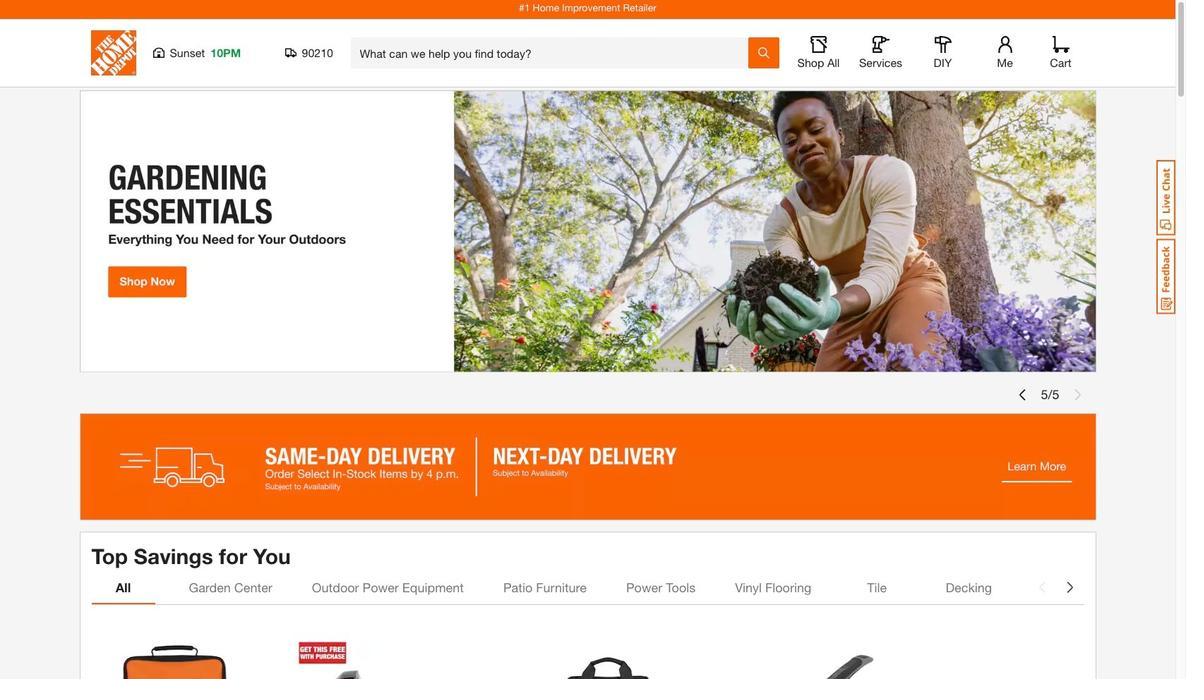 Task type: describe. For each thing, give the bounding box(es) containing it.
m12 fuel 12-volt lithium-ion brushless cordless hammer drill and impact driver combo kit w/2 batteries and bag (2-tool) image
[[493, 623, 683, 680]]

previous slide image
[[1017, 390, 1028, 401]]

this is the last slide image
[[1072, 390, 1084, 401]]

scroll button right image
[[1064, 582, 1076, 594]]

m18 18-volt 5.0 ah lithium-ion xc extended capacity battery pack image
[[292, 623, 482, 680]]

the home depot logo image
[[91, 30, 136, 76]]

18v lithium-ion (2) 4.0 ah battery starter kit with charger and bag image
[[91, 623, 281, 680]]

sponsored banner image
[[79, 414, 1096, 521]]

13may2024-mw16-hp-bau-hero5-garden-gardening essentials everything you need for your outdoors image
[[79, 90, 1096, 373]]

digital-endcap-tabs tab list
[[91, 571, 1028, 605]]



Task type: vqa. For each thing, say whether or not it's contained in the screenshot.
Previous Slide icon on the bottom right of the page
yes



Task type: locate. For each thing, give the bounding box(es) containing it.
feedback link image
[[1157, 239, 1176, 315]]

What can we help you find today? search field
[[360, 38, 747, 68]]

live chat image
[[1157, 160, 1176, 236]]

daytona stainless steel outdoor kitchen griddle spatula image
[[694, 623, 883, 680]]



